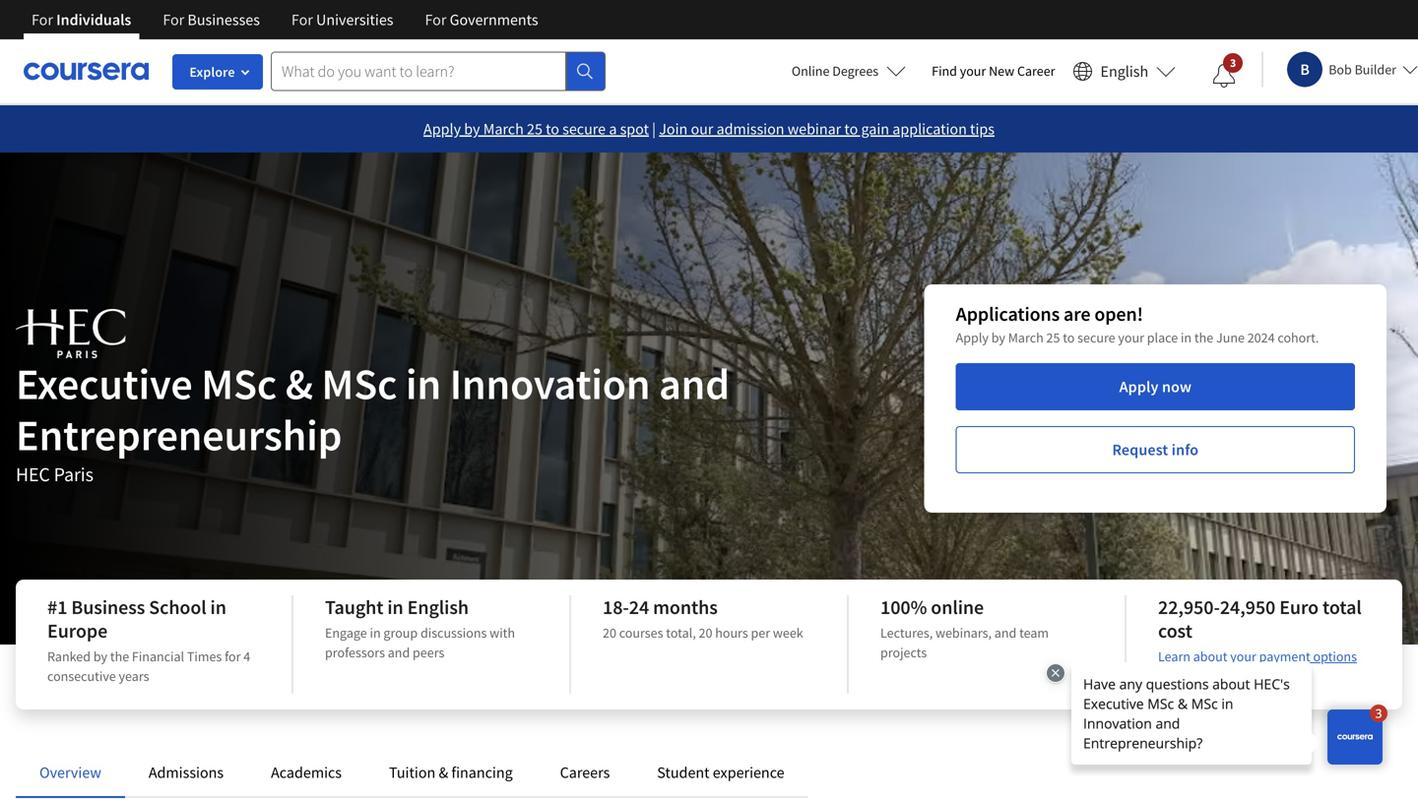 Task type: vqa. For each thing, say whether or not it's contained in the screenshot.
tuition
yes



Task type: locate. For each thing, give the bounding box(es) containing it.
request info
[[1112, 440, 1199, 460]]

spot
[[620, 119, 649, 139]]

2 20 from the left
[[699, 624, 712, 642]]

in inside applications are open! apply by march 25 to secure your place in the june 2024 cohort.
[[1181, 329, 1192, 347]]

1 horizontal spatial and
[[659, 357, 730, 411]]

team
[[1019, 624, 1049, 642]]

online
[[931, 595, 984, 620]]

apply inside applications are open! apply by march 25 to secure your place in the june 2024 cohort.
[[956, 329, 989, 347]]

2 for from the left
[[163, 10, 184, 30]]

0 horizontal spatial and
[[388, 644, 410, 662]]

entrepreneurship
[[16, 408, 342, 462]]

2 vertical spatial your
[[1230, 648, 1256, 666]]

webinars,
[[936, 624, 992, 642]]

0 vertical spatial &
[[285, 357, 313, 411]]

0 horizontal spatial english
[[407, 595, 469, 620]]

1 horizontal spatial msc
[[322, 357, 397, 411]]

3 for from the left
[[291, 10, 313, 30]]

20
[[603, 624, 616, 642], [699, 624, 712, 642]]

gain
[[861, 119, 889, 139]]

18-
[[603, 595, 629, 620]]

3 button
[[1197, 52, 1252, 99]]

for
[[32, 10, 53, 30], [163, 10, 184, 30], [291, 10, 313, 30], [425, 10, 447, 30]]

0 vertical spatial secure
[[562, 119, 606, 139]]

tuition & financing link
[[389, 763, 513, 783]]

are
[[1064, 302, 1091, 326]]

and inside taught in english engage in group discussions with professors and peers
[[388, 644, 410, 662]]

25 inside applications are open! apply by march 25 to secure your place in the june 2024 cohort.
[[1046, 329, 1060, 347]]

0 horizontal spatial secure
[[562, 119, 606, 139]]

tuition
[[389, 763, 436, 783]]

admissions link
[[149, 763, 224, 783]]

admission
[[717, 119, 784, 139]]

2 vertical spatial apply
[[1119, 377, 1159, 397]]

1 horizontal spatial march
[[1008, 329, 1044, 347]]

for for individuals
[[32, 10, 53, 30]]

for up what do you want to learn? text field
[[425, 10, 447, 30]]

2 horizontal spatial apply
[[1119, 377, 1159, 397]]

1 horizontal spatial 25
[[1046, 329, 1060, 347]]

businesses
[[188, 10, 260, 30]]

march
[[483, 119, 524, 139], [1008, 329, 1044, 347]]

student experience link
[[657, 763, 785, 783]]

secure
[[562, 119, 606, 139], [1078, 329, 1115, 347]]

0 horizontal spatial msc
[[201, 357, 277, 411]]

25 down applications
[[1046, 329, 1060, 347]]

by down applications
[[991, 329, 1005, 347]]

apply inside button
[[1119, 377, 1159, 397]]

0 horizontal spatial &
[[285, 357, 313, 411]]

#1
[[47, 595, 67, 620]]

0 vertical spatial english
[[1101, 62, 1149, 81]]

in
[[1181, 329, 1192, 347], [406, 357, 441, 411], [210, 595, 226, 620], [387, 595, 403, 620], [370, 624, 381, 642]]

4
[[244, 648, 250, 666]]

careers
[[560, 763, 610, 783]]

the left june
[[1195, 329, 1214, 347]]

consecutive
[[47, 668, 116, 685]]

1 vertical spatial the
[[110, 648, 129, 666]]

place
[[1147, 329, 1178, 347]]

for businesses
[[163, 10, 260, 30]]

1 vertical spatial and
[[994, 624, 1017, 642]]

by
[[464, 119, 480, 139], [991, 329, 1005, 347], [93, 648, 107, 666]]

june
[[1216, 329, 1245, 347]]

0 vertical spatial and
[[659, 357, 730, 411]]

your down open!
[[1118, 329, 1144, 347]]

None search field
[[271, 52, 606, 91]]

2 vertical spatial and
[[388, 644, 410, 662]]

applications are open! apply by march 25 to secure your place in the june 2024 cohort.
[[956, 302, 1319, 347]]

0 horizontal spatial your
[[960, 62, 986, 80]]

and
[[659, 357, 730, 411], [994, 624, 1017, 642], [388, 644, 410, 662]]

for left businesses
[[163, 10, 184, 30]]

online degrees
[[792, 62, 879, 80]]

to
[[546, 119, 559, 139], [844, 119, 858, 139], [1063, 329, 1075, 347]]

info
[[1172, 440, 1199, 460]]

& inside executive msc & msc in innovation and entrepreneurship hec paris
[[285, 357, 313, 411]]

1 horizontal spatial by
[[464, 119, 480, 139]]

0 horizontal spatial 20
[[603, 624, 616, 642]]

24
[[629, 595, 649, 620]]

for left universities
[[291, 10, 313, 30]]

careers link
[[560, 763, 610, 783]]

by inside applications are open! apply by march 25 to secure your place in the june 2024 cohort.
[[991, 329, 1005, 347]]

1 horizontal spatial your
[[1118, 329, 1144, 347]]

professors
[[325, 644, 385, 662]]

join our admission webinar to gain application tips link
[[659, 119, 995, 139]]

1 vertical spatial 25
[[1046, 329, 1060, 347]]

2 msc from the left
[[322, 357, 397, 411]]

0 vertical spatial 25
[[527, 119, 543, 139]]

show notifications image
[[1213, 64, 1236, 88]]

online degrees button
[[776, 49, 922, 93]]

2 horizontal spatial your
[[1230, 648, 1256, 666]]

20 down 18-
[[603, 624, 616, 642]]

apply left now
[[1119, 377, 1159, 397]]

english up discussions
[[407, 595, 469, 620]]

student
[[657, 763, 710, 783]]

builder
[[1355, 61, 1397, 78]]

hours
[[715, 624, 748, 642]]

1 horizontal spatial 20
[[699, 624, 712, 642]]

about
[[1193, 648, 1228, 666]]

bob builder
[[1329, 61, 1397, 78]]

1 vertical spatial &
[[439, 763, 448, 783]]

paris
[[54, 462, 93, 487]]

for for universities
[[291, 10, 313, 30]]

by down what do you want to learn? text field
[[464, 119, 480, 139]]

25 left a
[[527, 119, 543, 139]]

2 horizontal spatial and
[[994, 624, 1017, 642]]

taught in english engage in group discussions with professors and peers
[[325, 595, 515, 662]]

1 vertical spatial by
[[991, 329, 1005, 347]]

2 horizontal spatial by
[[991, 329, 1005, 347]]

march inside applications are open! apply by march 25 to secure your place in the june 2024 cohort.
[[1008, 329, 1044, 347]]

2 vertical spatial by
[[93, 648, 107, 666]]

1 horizontal spatial to
[[844, 119, 858, 139]]

hec paris logo image
[[16, 309, 126, 358]]

apply now
[[1119, 377, 1192, 397]]

your right "about"
[[1230, 648, 1256, 666]]

0 horizontal spatial the
[[110, 648, 129, 666]]

1 vertical spatial secure
[[1078, 329, 1115, 347]]

secure left a
[[562, 119, 606, 139]]

0 horizontal spatial 25
[[527, 119, 543, 139]]

open!
[[1095, 302, 1143, 326]]

governments
[[450, 10, 538, 30]]

english right career
[[1101, 62, 1149, 81]]

to left "gain"
[[844, 119, 858, 139]]

to left a
[[546, 119, 559, 139]]

1 horizontal spatial apply
[[956, 329, 989, 347]]

by inside #1 business school in europe ranked by the financial times for 4 consecutive years
[[93, 648, 107, 666]]

1 horizontal spatial english
[[1101, 62, 1149, 81]]

0 vertical spatial the
[[1195, 329, 1214, 347]]

0 horizontal spatial apply
[[424, 119, 461, 139]]

admissions
[[149, 763, 224, 783]]

1 for from the left
[[32, 10, 53, 30]]

for left individuals
[[32, 10, 53, 30]]

1 vertical spatial apply
[[956, 329, 989, 347]]

per
[[751, 624, 770, 642]]

months
[[653, 595, 718, 620]]

total,
[[666, 624, 696, 642]]

25
[[527, 119, 543, 139], [1046, 329, 1060, 347]]

tuition & financing
[[389, 763, 513, 783]]

msc
[[201, 357, 277, 411], [322, 357, 397, 411]]

1 horizontal spatial the
[[1195, 329, 1214, 347]]

cohort.
[[1278, 329, 1319, 347]]

with
[[490, 624, 515, 642]]

overview
[[39, 763, 101, 783]]

overview link
[[39, 763, 101, 783]]

apply down applications
[[956, 329, 989, 347]]

years
[[119, 668, 149, 685]]

by up the consecutive
[[93, 648, 107, 666]]

lectures,
[[880, 624, 933, 642]]

apply down what do you want to learn? text field
[[424, 119, 461, 139]]

for individuals
[[32, 10, 131, 30]]

your right find
[[960, 62, 986, 80]]

2 horizontal spatial to
[[1063, 329, 1075, 347]]

degrees
[[832, 62, 879, 80]]

1 msc from the left
[[201, 357, 277, 411]]

secure down are
[[1078, 329, 1115, 347]]

What do you want to learn? text field
[[271, 52, 566, 91]]

euro
[[1280, 595, 1319, 620]]

20 right total,
[[699, 624, 712, 642]]

1 vertical spatial march
[[1008, 329, 1044, 347]]

4 for from the left
[[425, 10, 447, 30]]

0 vertical spatial apply
[[424, 119, 461, 139]]

0 horizontal spatial march
[[483, 119, 524, 139]]

online
[[792, 62, 830, 80]]

europe
[[47, 619, 108, 644]]

the
[[1195, 329, 1214, 347], [110, 648, 129, 666]]

1 vertical spatial your
[[1118, 329, 1144, 347]]

secure inside applications are open! apply by march 25 to secure your place in the june 2024 cohort.
[[1078, 329, 1115, 347]]

the inside #1 business school in europe ranked by the financial times for 4 consecutive years
[[110, 648, 129, 666]]

the up years
[[110, 648, 129, 666]]

tips
[[970, 119, 995, 139]]

22,950-24,950 euro total cost learn about your payment options
[[1158, 595, 1362, 666]]

0 horizontal spatial by
[[93, 648, 107, 666]]

to down are
[[1063, 329, 1075, 347]]

1 horizontal spatial secure
[[1078, 329, 1115, 347]]

1 vertical spatial english
[[407, 595, 469, 620]]



Task type: describe. For each thing, give the bounding box(es) containing it.
our
[[691, 119, 713, 139]]

apply by march 25 to secure a spot link
[[424, 119, 649, 139]]

universities
[[316, 10, 393, 30]]

request info button
[[956, 426, 1355, 474]]

bob
[[1329, 61, 1352, 78]]

taught
[[325, 595, 384, 620]]

times
[[187, 648, 222, 666]]

for
[[225, 648, 241, 666]]

and inside 100% online lectures, webinars, and team projects
[[994, 624, 1017, 642]]

engage
[[325, 624, 367, 642]]

2024
[[1248, 329, 1275, 347]]

for for businesses
[[163, 10, 184, 30]]

learn
[[1158, 648, 1191, 666]]

courses
[[619, 624, 663, 642]]

business
[[71, 595, 145, 620]]

discussions
[[421, 624, 487, 642]]

find
[[932, 62, 957, 80]]

0 vertical spatial by
[[464, 119, 480, 139]]

english inside taught in english engage in group discussions with professors and peers
[[407, 595, 469, 620]]

22,950-
[[1158, 595, 1220, 620]]

find your new career
[[932, 62, 1055, 80]]

english inside english button
[[1101, 62, 1149, 81]]

academics
[[271, 763, 342, 783]]

0 horizontal spatial to
[[546, 119, 559, 139]]

coursera image
[[24, 55, 149, 87]]

projects
[[880, 644, 927, 662]]

3
[[1230, 55, 1236, 70]]

english button
[[1065, 39, 1184, 103]]

#1 business school in europe ranked by the financial times for 4 consecutive years
[[47, 595, 250, 685]]

ranked
[[47, 648, 91, 666]]

experience
[[713, 763, 785, 783]]

in inside executive msc & msc in innovation and entrepreneurship hec paris
[[406, 357, 441, 411]]

apply for apply by march 25 to secure a spot | join our admission webinar to gain application tips
[[424, 119, 461, 139]]

options
[[1313, 648, 1357, 666]]

b
[[1300, 60, 1310, 79]]

for governments
[[425, 10, 538, 30]]

your inside the 22,950-24,950 euro total cost learn about your payment options
[[1230, 648, 1256, 666]]

and inside executive msc & msc in innovation and entrepreneurship hec paris
[[659, 357, 730, 411]]

learn about your payment options link
[[1158, 648, 1357, 666]]

applications
[[956, 302, 1060, 326]]

apply for apply now
[[1119, 377, 1159, 397]]

financial
[[132, 648, 184, 666]]

join
[[659, 119, 688, 139]]

apply now button
[[956, 363, 1355, 411]]

week
[[773, 624, 803, 642]]

for for governments
[[425, 10, 447, 30]]

innovation
[[450, 357, 650, 411]]

apply by march 25 to secure a spot | join our admission webinar to gain application tips
[[424, 119, 995, 139]]

academics link
[[271, 763, 342, 783]]

new
[[989, 62, 1015, 80]]

24,950
[[1220, 595, 1276, 620]]

find your new career link
[[922, 59, 1065, 84]]

the inside applications are open! apply by march 25 to secure your place in the june 2024 cohort.
[[1195, 329, 1214, 347]]

hec
[[16, 462, 50, 487]]

explore
[[189, 63, 235, 81]]

1 horizontal spatial &
[[439, 763, 448, 783]]

total
[[1323, 595, 1362, 620]]

a
[[609, 119, 617, 139]]

0 vertical spatial march
[[483, 119, 524, 139]]

0 vertical spatial your
[[960, 62, 986, 80]]

in inside #1 business school in europe ranked by the financial times for 4 consecutive years
[[210, 595, 226, 620]]

group
[[384, 624, 418, 642]]

request
[[1112, 440, 1168, 460]]

executive msc & msc in innovation and entrepreneurship hec paris
[[16, 357, 730, 487]]

school
[[149, 595, 206, 620]]

|
[[652, 119, 656, 139]]

webinar
[[788, 119, 841, 139]]

application
[[893, 119, 967, 139]]

banner navigation
[[16, 0, 554, 39]]

to inside applications are open! apply by march 25 to secure your place in the june 2024 cohort.
[[1063, 329, 1075, 347]]

100% online lectures, webinars, and team projects
[[880, 595, 1049, 662]]

cost
[[1158, 619, 1193, 644]]

now
[[1162, 377, 1192, 397]]

financing
[[451, 763, 513, 783]]

career
[[1017, 62, 1055, 80]]

1 20 from the left
[[603, 624, 616, 642]]

payment
[[1259, 648, 1311, 666]]

your inside applications are open! apply by march 25 to secure your place in the june 2024 cohort.
[[1118, 329, 1144, 347]]

peers
[[413, 644, 445, 662]]



